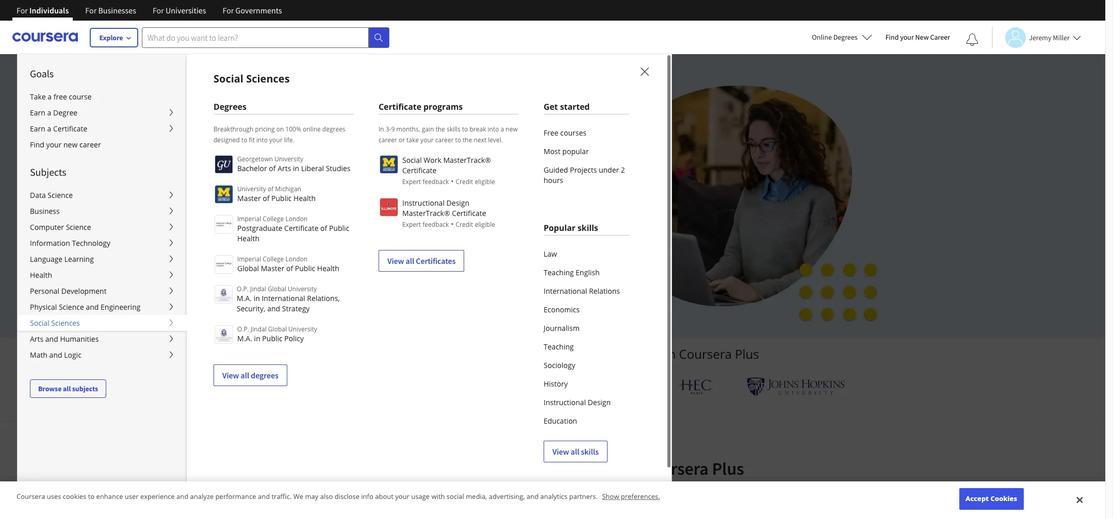 Task type: locate. For each thing, give the bounding box(es) containing it.
1 vertical spatial access
[[427, 492, 449, 502]]

1 vertical spatial earn
[[30, 124, 45, 134]]

1 vertical spatial expert
[[402, 220, 421, 229]]

find your new career
[[30, 140, 101, 150]]

1 vertical spatial partnername logo image
[[380, 198, 398, 217]]

with
[[301, 279, 317, 289], [651, 346, 676, 363], [605, 458, 638, 480], [432, 492, 445, 502]]

1 horizontal spatial view
[[388, 256, 404, 266]]

social
[[447, 492, 464, 502]]

2 teaching from the top
[[544, 342, 574, 352]]

view for view all certificates
[[388, 256, 404, 266]]

1 horizontal spatial degrees
[[322, 125, 346, 134]]

o.p. jindal global university logo image
[[215, 285, 233, 304], [215, 326, 233, 344]]

university of michigan logo image
[[215, 185, 233, 204]]

1 horizontal spatial leading
[[561, 504, 587, 514]]

free
[[544, 128, 559, 138], [311, 255, 327, 265]]

1 feedback from the top
[[423, 178, 449, 186]]

mastertrack® down next
[[443, 155, 491, 165]]

taught
[[456, 504, 479, 514]]

social sciences inside dropdown button
[[30, 318, 80, 328]]

browse all subjects
[[38, 384, 98, 394]]

social
[[214, 72, 244, 86], [402, 155, 422, 165], [30, 318, 49, 328]]

1 vertical spatial teaching
[[544, 342, 574, 352]]

0 vertical spatial global
[[237, 264, 259, 273]]

earn a degree button
[[18, 105, 187, 121]]

expert down world-
[[402, 178, 421, 186]]

o.p. inside o.p. jindal global university m.a. in international relations, security, and strategy
[[237, 285, 249, 294]]

•
[[451, 176, 454, 186], [451, 219, 454, 229]]

degrees right online
[[834, 33, 858, 42]]

o.p. jindal global university logo image for m.a. in public policy
[[215, 326, 233, 344]]

science for physical
[[59, 302, 84, 312]]

• for design
[[451, 219, 454, 229]]

1 vertical spatial •
[[451, 219, 454, 229]]

imperial inside the imperial college london postgraduate certificate of public health
[[237, 215, 261, 223]]

international inside o.p. jindal global university m.a. in international relations, security, and strategy
[[262, 294, 305, 303]]

professional
[[634, 492, 676, 502]]

• inside 'social work mastertrack® certificate expert feedback • credit eligible'
[[451, 176, 454, 186]]

analyze
[[190, 492, 214, 502]]

social inside 'social work mastertrack® certificate expert feedback • credit eligible'
[[402, 155, 422, 165]]

free inside button
[[311, 255, 327, 265]]

miller
[[1053, 33, 1070, 42]]

public inside the "imperial college london global master of public health"
[[295, 264, 315, 273]]

and inside popup button
[[86, 302, 99, 312]]

2 partnername logo image from the top
[[380, 198, 398, 217]]

o.p. jindal global university m.a. in public policy
[[237, 325, 317, 344]]

0 vertical spatial degrees
[[322, 125, 346, 134]]

1 horizontal spatial sciences
[[246, 72, 290, 86]]

0 vertical spatial credit
[[456, 178, 473, 186]]

imperial down "$59"
[[237, 255, 261, 264]]

in up security,
[[254, 294, 260, 303]]

physical science and engineering
[[30, 302, 141, 312]]

and left logic
[[49, 350, 62, 360]]

get inside social sciences menu item
[[544, 101, 558, 112]]

1 imperial college london logo image from the top
[[215, 215, 233, 234]]

0 vertical spatial new
[[506, 125, 518, 134]]

certificate inside the imperial college london postgraduate certificate of public health
[[284, 223, 319, 233]]

1 vertical spatial day
[[329, 279, 342, 289]]

by
[[481, 504, 489, 514]]

find inside explore menu element
[[30, 140, 44, 150]]

0 horizontal spatial career
[[79, 140, 101, 150]]

arts up math
[[30, 334, 43, 344]]

feedback up "view all certificates" link
[[423, 220, 449, 229]]

for for universities
[[153, 5, 164, 15]]

2 earn from the top
[[30, 124, 45, 134]]

courses, down next
[[460, 145, 504, 160]]

instructional inside instructional design mastertrack® certificate expert feedback • credit eligible
[[402, 198, 445, 208]]

imperial for global
[[237, 255, 261, 264]]

of inside the imperial college london postgraduate certificate of public health
[[320, 223, 327, 233]]

m.a. inside o.p. jindal global university m.a. in public policy
[[237, 334, 252, 344]]

0 vertical spatial imperial college london logo image
[[215, 215, 233, 234]]

1 horizontal spatial access
[[427, 492, 449, 502]]

2 horizontal spatial view
[[553, 447, 569, 457]]

1 vertical spatial find
[[30, 140, 44, 150]]

0 vertical spatial universities
[[491, 346, 557, 363]]

2 • from the top
[[451, 219, 454, 229]]

1 horizontal spatial certificates
[[678, 492, 717, 502]]

find for find your new career
[[30, 140, 44, 150]]

in up usage
[[410, 458, 425, 480]]

1 vertical spatial leading
[[561, 504, 587, 514]]

for left individuals
[[17, 5, 28, 15]]

public for m.a. in public policy
[[262, 334, 283, 344]]

new inside explore menu element
[[63, 140, 78, 150]]

science inside popup button
[[48, 190, 73, 200]]

arts and humanities button
[[18, 331, 187, 347]]

1 vertical spatial master
[[261, 264, 285, 273]]

to
[[462, 125, 468, 134], [241, 136, 247, 144], [455, 136, 461, 144], [346, 145, 356, 160], [451, 492, 458, 502], [88, 492, 94, 502]]

2 london from the top
[[286, 255, 308, 264]]

0 horizontal spatial universities
[[491, 346, 557, 363]]

browse
[[38, 384, 62, 394]]

• down class
[[451, 176, 454, 186]]

0 vertical spatial expert
[[402, 178, 421, 186]]

sciences down what do you want to learn? text box
[[246, 72, 290, 86]]

popular skills
[[544, 222, 598, 234]]

under
[[599, 165, 619, 175]]

0 vertical spatial m.a.
[[237, 294, 252, 303]]

find for find your new career
[[886, 33, 899, 42]]

certificates inside list
[[416, 256, 456, 266]]

feedback inside 'social work mastertrack® certificate expert feedback • credit eligible'
[[423, 178, 449, 186]]

computer science
[[30, 222, 91, 232]]

1 vertical spatial arts
[[30, 334, 43, 344]]

m.a. for m.a. in international relations, security, and strategy
[[237, 294, 252, 303]]

in 3-9 months, gain the skills to break into a new career or take your career to the next level.
[[379, 125, 518, 144]]

in down security,
[[254, 334, 260, 344]]

imperial college london logo image
[[215, 215, 233, 234], [215, 255, 233, 274]]

new down earn a certificate
[[63, 140, 78, 150]]

0 vertical spatial master
[[237, 194, 261, 203]]

plus
[[735, 346, 759, 363], [712, 458, 744, 480]]

teaching up sociology
[[544, 342, 574, 352]]

o.p. for m.a. in public policy
[[237, 325, 249, 334]]

0 horizontal spatial international
[[262, 294, 305, 303]]

0 vertical spatial certificates
[[416, 256, 456, 266]]

your inside unlimited access to 7,000+ world-class courses, hands-on projects, and job-ready certificate programs—all included in your subscription
[[254, 181, 278, 196]]

expert inside instructional design mastertrack® certificate expert feedback • credit eligible
[[402, 220, 421, 229]]

college for certificate
[[263, 215, 284, 223]]

0 vertical spatial degrees
[[834, 33, 858, 42]]

1 horizontal spatial find
[[886, 33, 899, 42]]

0 horizontal spatial degrees
[[214, 101, 247, 112]]

1 vertical spatial jindal
[[251, 325, 267, 334]]

1 vertical spatial the
[[463, 136, 472, 144]]

for for governments
[[223, 5, 234, 15]]

invest
[[361, 458, 407, 480]]

feedback inside instructional design mastertrack® certificate expert feedback • credit eligible
[[423, 220, 449, 229]]

find
[[886, 33, 899, 42], [30, 140, 44, 150]]

included
[[511, 163, 557, 178]]

earn down earn a degree
[[30, 124, 45, 134]]

view for view all degrees
[[222, 370, 239, 381]]

into up level.
[[488, 125, 499, 134]]

coursera
[[679, 346, 732, 363], [642, 458, 709, 480], [17, 492, 45, 502]]

a
[[48, 92, 52, 102], [47, 108, 51, 118], [47, 124, 51, 134], [501, 125, 504, 134]]

subscription
[[281, 181, 346, 196]]

1 vertical spatial m.a.
[[237, 334, 252, 344]]

find your new career link
[[18, 137, 187, 153]]

show preferences. link
[[602, 492, 660, 502]]

also
[[320, 492, 333, 502]]

a down earn a degree
[[47, 124, 51, 134]]

1 earn from the top
[[30, 108, 45, 118]]

university up strategy
[[288, 285, 317, 294]]

access up job- at the left of the page
[[308, 145, 343, 160]]

hec paris image
[[677, 377, 714, 398]]

1 o.p. jindal global university logo image from the top
[[215, 285, 233, 304]]

1 vertical spatial college
[[263, 255, 284, 264]]

2 vertical spatial skills
[[581, 447, 599, 457]]

1 horizontal spatial universities
[[588, 504, 628, 514]]

1 vertical spatial eligible
[[475, 220, 495, 229]]

your up social
[[428, 458, 462, 480]]

1 vertical spatial or
[[254, 279, 261, 289]]

coursera uses cookies to enhance user experience and analyze performance and traffic. we may also disclose info about your usage with social media, advertising, and analytics partners. show preferences.
[[17, 492, 660, 502]]

2 o.p. jindal global university logo image from the top
[[215, 326, 233, 344]]

social sciences down what do you want to learn? text box
[[214, 72, 290, 86]]

university down the bachelor
[[237, 185, 266, 194]]

expert inside 'social work mastertrack® certificate expert feedback • credit eligible'
[[402, 178, 421, 186]]

2 expert from the top
[[402, 220, 421, 229]]

eligible for instructional design mastertrack® certificate
[[475, 220, 495, 229]]

social sciences inside menu item
[[214, 72, 290, 86]]

sciences up arts and humanities at the bottom of the page
[[51, 318, 80, 328]]

to inside unlimited access to 7,000+ world-class courses, hands-on projects, and job-ready certificate programs—all included in your subscription
[[346, 145, 356, 160]]

get for get started
[[544, 101, 558, 112]]

science inside popup button
[[59, 302, 84, 312]]

0 vertical spatial or
[[399, 136, 405, 144]]

1 vertical spatial london
[[286, 255, 308, 264]]

0 vertical spatial find
[[886, 33, 899, 42]]

instructional up education
[[544, 398, 586, 408]]

the right gain at the top left of page
[[436, 125, 445, 134]]

0 vertical spatial sciences
[[246, 72, 290, 86]]

7-
[[290, 255, 297, 265]]

1 horizontal spatial new
[[506, 125, 518, 134]]

science up business
[[48, 190, 73, 200]]

4 for from the left
[[223, 5, 234, 15]]

your down earn a certificate
[[46, 140, 62, 150]]

partnername logo image
[[380, 155, 398, 174], [380, 198, 398, 217]]

instructional design link
[[544, 394, 630, 412]]

with up show preferences. link
[[605, 458, 638, 480]]

1 vertical spatial degrees
[[251, 370, 279, 381]]

1 horizontal spatial career
[[379, 136, 397, 144]]

leading
[[445, 346, 488, 363], [561, 504, 587, 514]]

view all degrees link
[[214, 365, 287, 386]]

teaching for teaching
[[544, 342, 574, 352]]

a left 'degree'
[[47, 108, 51, 118]]

2 horizontal spatial on
[[719, 492, 728, 502]]

skills left break
[[447, 125, 461, 134]]

science down personal development
[[59, 302, 84, 312]]

back
[[371, 279, 388, 289]]

view all skills list
[[544, 245, 630, 463]]

1 vertical spatial plus
[[712, 458, 744, 480]]

0 horizontal spatial the
[[436, 125, 445, 134]]

1 vertical spatial o.p. jindal global university logo image
[[215, 326, 233, 344]]

college inside the "imperial college london global master of public health"
[[263, 255, 284, 264]]

2 imperial from the top
[[237, 255, 261, 264]]

2 for from the left
[[85, 5, 97, 15]]

language
[[30, 254, 63, 264]]

postgraduate
[[237, 223, 282, 233]]

design inside instructional design mastertrack® certificate expert feedback • credit eligible
[[447, 198, 470, 208]]

or inside in 3-9 months, gain the skills to break into a new career or take your career to the next level.
[[399, 136, 405, 144]]

view for view all skills
[[553, 447, 569, 457]]

global up strategy
[[268, 285, 286, 294]]

science inside dropdown button
[[66, 222, 91, 232]]

georgetown university logo image
[[215, 155, 233, 174]]

eligible
[[475, 178, 495, 186], [475, 220, 495, 229]]

international up economics
[[544, 286, 587, 296]]

certificate down 'programs—all'
[[452, 208, 486, 218]]

new up 'hands-'
[[506, 125, 518, 134]]

0 vertical spatial skills
[[447, 125, 461, 134]]

0 vertical spatial earn
[[30, 108, 45, 118]]

break
[[470, 125, 486, 134]]

0 vertical spatial imperial
[[237, 215, 261, 223]]

course
[[69, 92, 92, 102]]

teaching
[[544, 268, 574, 278], [544, 342, 574, 352]]

humanities
[[60, 334, 99, 344]]

personal
[[30, 286, 59, 296]]

0 horizontal spatial into
[[256, 136, 268, 144]]

0 horizontal spatial access
[[308, 145, 343, 160]]

degrees
[[834, 33, 858, 42], [214, 101, 247, 112]]

feedback down work
[[423, 178, 449, 186]]

take a free course link
[[18, 89, 187, 105]]

in inside o.p. jindal global university m.a. in public policy
[[254, 334, 260, 344]]

browse all subjects button
[[30, 380, 106, 398]]

into for certificate programs
[[488, 125, 499, 134]]

your inside breakthrough pricing on 100% online degrees designed to fit into your life.
[[269, 136, 283, 144]]

english
[[576, 268, 600, 278]]

degrees
[[322, 125, 346, 134], [251, 370, 279, 381]]

with up coursera,
[[432, 492, 445, 502]]

get right info
[[378, 492, 390, 502]]

arts inside georgetown university bachelor of arts in liberal studies
[[278, 164, 291, 173]]

0 vertical spatial the
[[436, 125, 445, 134]]

courses, up instructors
[[502, 492, 530, 502]]

health inside the imperial college london postgraduate certificate of public health
[[237, 234, 260, 244]]

credit inside 'social work mastertrack® certificate expert feedback • credit eligible'
[[456, 178, 473, 186]]

and inside o.p. jindal global university m.a. in international relations, security, and strategy
[[267, 304, 280, 314]]

mastertrack® for work
[[443, 155, 491, 165]]

instructional inside the view all skills list
[[544, 398, 586, 408]]

subjects
[[30, 166, 66, 179]]

mastertrack® down unlimited access to 7,000+ world-class courses, hands-on projects, and job-ready certificate programs—all included in your subscription
[[402, 208, 450, 218]]

list
[[544, 124, 630, 190]]

earn down take
[[30, 108, 45, 118]]

None search field
[[142, 27, 390, 48]]

1 vertical spatial imperial
[[237, 255, 261, 264]]

public
[[271, 194, 292, 203], [329, 223, 349, 233], [295, 264, 315, 273], [262, 334, 283, 344]]

1 horizontal spatial into
[[488, 125, 499, 134]]

health up personal
[[30, 270, 52, 280]]

public inside o.p. jindal global university m.a. in public policy
[[262, 334, 283, 344]]

global inside the "imperial college london global master of public health"
[[237, 264, 259, 273]]

college left "7-"
[[263, 255, 284, 264]]

to inside breakthrough pricing on 100% online degrees designed to fit into your life.
[[241, 136, 247, 144]]

degrees right online
[[322, 125, 346, 134]]

university down strategy
[[288, 325, 317, 334]]

level.
[[488, 136, 503, 144]]

1 expert from the top
[[402, 178, 421, 186]]

physical
[[30, 302, 57, 312]]

o.p. jindal global university logo image for m.a. in international relations, security, and strategy
[[215, 285, 233, 304]]

college up /month,
[[263, 215, 284, 223]]

0 vertical spatial o.p. jindal global university logo image
[[215, 285, 233, 304]]

and up "math and logic"
[[45, 334, 58, 344]]

close image
[[638, 65, 651, 78], [638, 65, 651, 78], [638, 65, 651, 78], [638, 65, 651, 78], [638, 65, 651, 78], [638, 65, 651, 78], [638, 65, 652, 78]]

0 vertical spatial leading
[[445, 346, 488, 363]]

projects,
[[254, 163, 299, 178]]

degrees down o.p. jindal global university m.a. in public policy
[[251, 370, 279, 381]]

2 feedback from the top
[[423, 220, 449, 229]]

master up the $399 on the bottom left of the page
[[261, 264, 285, 273]]

• inside instructional design mastertrack® certificate expert feedback • credit eligible
[[451, 219, 454, 229]]

0 vertical spatial social sciences
[[214, 72, 290, 86]]

history
[[544, 379, 568, 389]]

unlimited
[[254, 145, 305, 160]]

sciences inside dropdown button
[[51, 318, 80, 328]]

1 teaching from the top
[[544, 268, 574, 278]]

2 imperial college london logo image from the top
[[215, 255, 233, 274]]

2 vertical spatial on
[[719, 492, 728, 502]]

m.a. inside o.p. jindal global university m.a. in international relations, security, and strategy
[[237, 294, 252, 303]]

0 vertical spatial get
[[544, 101, 558, 112]]

skills up goals
[[581, 447, 599, 457]]

2 eligible from the top
[[475, 220, 495, 229]]

2 vertical spatial view
[[553, 447, 569, 457]]

jindal inside o.p. jindal global university m.a. in international relations, security, and strategy
[[250, 285, 266, 294]]

access up coursera,
[[427, 492, 449, 502]]

health inside the "imperial college london global master of public health"
[[317, 264, 339, 273]]

social down what do you want to learn? text box
[[214, 72, 244, 86]]

0 horizontal spatial sciences
[[51, 318, 80, 328]]

free inside social sciences menu item
[[544, 128, 559, 138]]

experience
[[140, 492, 175, 502]]

1 vertical spatial skills
[[578, 222, 598, 234]]

eligible for social work mastertrack® certificate
[[475, 178, 495, 186]]

a for degree
[[47, 108, 51, 118]]

and up "subscription"
[[302, 163, 322, 178]]

career up class
[[435, 136, 454, 144]]

0 vertical spatial free
[[544, 128, 559, 138]]

view all degrees list
[[214, 154, 354, 386]]

1 vertical spatial certificates
[[678, 492, 717, 502]]

certificate
[[378, 163, 430, 178]]

global for public
[[268, 325, 287, 334]]

expert up "view all certificates" link
[[402, 220, 421, 229]]

college inside the imperial college london postgraduate certificate of public health
[[263, 215, 284, 223]]

1 horizontal spatial get
[[544, 101, 558, 112]]

international down /year
[[262, 294, 305, 303]]

imperial inside the "imperial college london global master of public health"
[[237, 255, 261, 264]]

1 • from the top
[[451, 176, 454, 186]]

jindal inside o.p. jindal global university m.a. in public policy
[[251, 325, 267, 334]]

social down physical
[[30, 318, 49, 328]]

certificate down work
[[402, 166, 437, 175]]

1 vertical spatial feedback
[[423, 220, 449, 229]]

strategy
[[282, 304, 310, 314]]

skills up law link
[[578, 222, 598, 234]]

• for work
[[451, 176, 454, 186]]

johns hopkins university image
[[747, 378, 845, 397]]

partnername logo image right the ready
[[380, 155, 398, 174]]

1 horizontal spatial instructional
[[544, 398, 586, 408]]

degrees up breakthrough
[[214, 101, 247, 112]]

months,
[[397, 125, 420, 134]]

1 horizontal spatial social sciences
[[214, 72, 290, 86]]

0 vertical spatial day
[[297, 255, 310, 265]]

courses,
[[460, 145, 504, 160], [502, 492, 530, 502]]

coursera up professional
[[642, 458, 709, 480]]

1 college from the top
[[263, 215, 284, 223]]

programs
[[424, 101, 463, 112]]

mastertrack® inside instructional design mastertrack® certificate expert feedback • credit eligible
[[402, 208, 450, 218]]

your up unlimited
[[269, 136, 283, 144]]

all inside "view all degrees" link
[[241, 370, 249, 381]]

view inside list
[[553, 447, 569, 457]]

imperial college london logo image for global master of public health
[[215, 255, 233, 274]]

o.p. jindal global university logo image left security,
[[215, 285, 233, 304]]

0 horizontal spatial day
[[297, 255, 310, 265]]

certificate inside instructional design mastertrack® certificate expert feedback • credit eligible
[[452, 208, 486, 218]]

your down gain at the top left of page
[[421, 136, 434, 144]]

0 vertical spatial college
[[263, 215, 284, 223]]

1 horizontal spatial day
[[329, 279, 342, 289]]

0 vertical spatial view
[[388, 256, 404, 266]]

1 horizontal spatial design
[[588, 398, 611, 408]]

0 horizontal spatial on
[[276, 125, 284, 134]]

1 for from the left
[[17, 5, 28, 15]]

1 imperial from the top
[[237, 215, 261, 223]]

0 horizontal spatial arts
[[30, 334, 43, 344]]

access inside get unlimited access to over 90% of courses, projects, specializations, and professional certificates on coursera, taught by top instructors from leading universities and companies.
[[427, 492, 449, 502]]

0 vertical spatial jindal
[[250, 285, 266, 294]]

o.p. jindal global university logo image up "view all degrees" link
[[215, 326, 233, 344]]

a up level.
[[501, 125, 504, 134]]

global down strategy
[[268, 325, 287, 334]]

2 college from the top
[[263, 255, 284, 264]]

1 vertical spatial into
[[256, 136, 268, 144]]

guarantee
[[390, 279, 428, 289]]

1 credit from the top
[[456, 178, 473, 186]]

o.p. for m.a. in international relations, security, and strategy
[[237, 285, 249, 294]]

accept cookies button
[[960, 489, 1024, 510]]

certificate inside 'social work mastertrack® certificate expert feedback • credit eligible'
[[402, 166, 437, 175]]

certificates up 'companies.'
[[678, 492, 717, 502]]

a for free
[[48, 92, 52, 102]]

2 credit from the top
[[456, 220, 473, 229]]

all inside "view all certificates" link
[[406, 256, 414, 266]]

free up most
[[544, 128, 559, 138]]

all inside browse all subjects button
[[63, 384, 71, 394]]

social sciences menu item
[[186, 54, 1114, 519]]

earn a certificate button
[[18, 121, 187, 137]]

o.p. down security,
[[237, 325, 249, 334]]

in left the liberal
[[293, 164, 299, 173]]

coursera up hec paris image on the bottom right of the page
[[679, 346, 732, 363]]

partners.
[[569, 492, 598, 502]]

social inside dropdown button
[[30, 318, 49, 328]]

0 horizontal spatial get
[[378, 492, 390, 502]]

1 horizontal spatial social
[[214, 72, 244, 86]]

courses
[[561, 128, 587, 138]]

1 london from the top
[[286, 215, 308, 223]]

0 vertical spatial o.p.
[[237, 285, 249, 294]]

of inside georgetown university bachelor of arts in liberal studies
[[269, 164, 276, 173]]

career down earn a certificate dropdown button
[[79, 140, 101, 150]]

3 for from the left
[[153, 5, 164, 15]]

eligible inside instructional design mastertrack® certificate expert feedback • credit eligible
[[475, 220, 495, 229]]

o.p. up security,
[[237, 285, 249, 294]]

all for degrees
[[241, 370, 249, 381]]

m.a. for m.a. in public policy
[[237, 334, 252, 344]]

london inside the "imperial college london global master of public health"
[[286, 255, 308, 264]]

in inside georgetown university bachelor of arts in liberal studies
[[293, 164, 299, 173]]

degrees inside list
[[251, 370, 279, 381]]

help center image
[[1079, 492, 1091, 504]]

feedback for work
[[423, 178, 449, 186]]

on
[[276, 125, 284, 134], [543, 145, 557, 160], [719, 492, 728, 502]]

degrees inside breakthrough pricing on 100% online degrees designed to fit into your life.
[[322, 125, 346, 134]]

designed
[[214, 136, 240, 144]]

to up class
[[455, 136, 461, 144]]

o.p.
[[237, 285, 249, 294], [237, 325, 249, 334]]

• up "view all certificates" link
[[451, 219, 454, 229]]

mastertrack® inside 'social work mastertrack® certificate expert feedback • credit eligible'
[[443, 155, 491, 165]]

0 vertical spatial courses,
[[460, 145, 504, 160]]

teaching down law
[[544, 268, 574, 278]]

1 vertical spatial instructional
[[544, 398, 586, 408]]

university inside georgetown university bachelor of arts in liberal studies
[[275, 155, 303, 164]]

1 vertical spatial view
[[222, 370, 239, 381]]

to left fit
[[241, 136, 247, 144]]

1 horizontal spatial or
[[399, 136, 405, 144]]

in left projects
[[560, 163, 569, 178]]

1 eligible from the top
[[475, 178, 495, 186]]

your inside explore menu element
[[46, 140, 62, 150]]

online degrees
[[812, 33, 858, 42]]

projects,
[[532, 492, 562, 502]]

imperial
[[237, 215, 261, 223], [237, 255, 261, 264]]

public for postgraduate certificate of public health
[[329, 223, 349, 233]]

design for instructional design mastertrack® certificate expert feedback • credit eligible
[[447, 198, 470, 208]]

social down take
[[402, 155, 422, 165]]

0 vertical spatial london
[[286, 215, 308, 223]]

in inside o.p. jindal global university m.a. in international relations, security, and strategy
[[254, 294, 260, 303]]

instructors
[[504, 504, 541, 514]]

view all certificates link
[[379, 250, 465, 272]]

0 horizontal spatial social sciences
[[30, 318, 80, 328]]

o.p. inside o.p. jindal global university m.a. in public policy
[[237, 325, 249, 334]]

and left traffic.
[[258, 492, 270, 502]]

into right fit
[[256, 136, 268, 144]]

close image
[[638, 65, 651, 78], [638, 65, 651, 78], [638, 65, 651, 78], [638, 65, 651, 78]]

of
[[269, 164, 276, 173], [268, 185, 274, 194], [263, 194, 270, 203], [320, 223, 327, 233], [286, 264, 293, 273], [493, 492, 500, 502]]

2 horizontal spatial career
[[435, 136, 454, 144]]

coursera left uses
[[17, 492, 45, 502]]

instructional down unlimited access to 7,000+ world-class courses, hands-on projects, and job-ready certificate programs—all included in your subscription
[[402, 198, 445, 208]]

certificate up start 7-day free trial on the left
[[284, 223, 319, 233]]

your left new
[[901, 33, 914, 42]]

leading universities and companies with coursera plus
[[442, 346, 759, 363]]

in for studies
[[293, 164, 299, 173]]

1 partnername logo image from the top
[[380, 155, 398, 174]]

mastertrack® for design
[[402, 208, 450, 218]]

design inside the view all skills list
[[588, 398, 611, 408]]

and left strategy
[[267, 304, 280, 314]]

jindal up security,
[[250, 285, 266, 294]]

user
[[125, 492, 139, 502]]

the left next
[[463, 136, 472, 144]]

m.a. up security,
[[237, 294, 252, 303]]

partnername logo image down the "certificate"
[[380, 198, 398, 217]]

eligible inside 'social work mastertrack® certificate expert feedback • credit eligible'
[[475, 178, 495, 186]]

or left the $399 on the bottom left of the page
[[254, 279, 261, 289]]

1 vertical spatial get
[[378, 492, 390, 502]]

for for individuals
[[17, 5, 28, 15]]

feedback for design
[[423, 220, 449, 229]]

and down development
[[86, 302, 99, 312]]

0 vertical spatial feedback
[[423, 178, 449, 186]]

take
[[30, 92, 46, 102]]

work
[[424, 155, 442, 165]]

into inside in 3-9 months, gain the skills to break into a new career or take your career to the next level.
[[488, 125, 499, 134]]



Task type: describe. For each thing, give the bounding box(es) containing it.
teaching for teaching english
[[544, 268, 574, 278]]

specializations,
[[563, 492, 617, 502]]

0 vertical spatial social
[[214, 72, 244, 86]]

governments
[[236, 5, 282, 15]]

explore menu element
[[18, 54, 187, 398]]

instructional for instructional design
[[544, 398, 586, 408]]

over
[[460, 492, 475, 502]]

with left 14-
[[301, 279, 317, 289]]

of inside the "imperial college london global master of public health"
[[286, 264, 293, 273]]

0 vertical spatial plus
[[735, 346, 759, 363]]

international inside the view all skills list
[[544, 286, 587, 296]]

accept
[[966, 495, 989, 504]]

technology
[[72, 238, 110, 248]]

credit for design
[[456, 220, 473, 229]]

imperial for postgraduate
[[237, 215, 261, 223]]

personal development
[[30, 286, 107, 296]]

for universities
[[153, 5, 206, 15]]

on inside breakthrough pricing on 100% online degrees designed to fit into your life.
[[276, 125, 284, 134]]

expert for instructional design mastertrack® certificate
[[402, 220, 421, 229]]

your inside in 3-9 months, gain the skills to break into a new career or take your career to the next level.
[[421, 136, 434, 144]]

companies
[[585, 346, 648, 363]]

public for global master of public health
[[295, 264, 315, 273]]

breakthrough pricing on 100% online degrees designed to fit into your life.
[[214, 125, 346, 144]]

programs—all
[[433, 163, 508, 178]]

career inside explore menu element
[[79, 140, 101, 150]]

2 vertical spatial coursera
[[17, 492, 45, 502]]

partnername logo image for social
[[380, 155, 398, 174]]

earn for earn a degree
[[30, 108, 45, 118]]

university inside o.p. jindal global university m.a. in public policy
[[288, 325, 317, 334]]

jindal for public
[[251, 325, 267, 334]]

0 horizontal spatial or
[[254, 279, 261, 289]]

arts inside dropdown button
[[30, 334, 43, 344]]

from
[[543, 504, 559, 514]]

0 vertical spatial coursera
[[679, 346, 732, 363]]

banner navigation
[[8, 0, 290, 28]]

university of michigan image
[[545, 373, 572, 401]]

What do you want to learn? text field
[[142, 27, 369, 48]]

in inside unlimited access to 7,000+ world-class courses, hands-on projects, and job-ready certificate programs—all included in your subscription
[[560, 163, 569, 178]]

certificate inside earn a certificate dropdown button
[[53, 124, 87, 134]]

health button
[[18, 267, 187, 283]]

money-
[[344, 279, 371, 289]]

or $399 /year with 14-day money-back guarantee
[[254, 279, 428, 289]]

$399
[[263, 279, 280, 289]]

to right "cookies"
[[88, 492, 94, 502]]

next
[[474, 136, 487, 144]]

coursera plus image
[[254, 97, 411, 112]]

universities inside get unlimited access to over 90% of courses, projects, specializations, and professional certificates on coursera, taught by top instructors from leading universities and companies.
[[588, 504, 628, 514]]

partnername logo image for instructional
[[380, 198, 398, 217]]

and left professional
[[619, 492, 632, 502]]

jindal for international
[[250, 285, 266, 294]]

relations
[[589, 286, 620, 296]]

trial
[[329, 255, 345, 265]]

guided
[[544, 165, 568, 175]]

london for master
[[286, 255, 308, 264]]

goals
[[30, 67, 54, 80]]

uses
[[47, 492, 61, 502]]

data
[[30, 190, 46, 200]]

breakthrough
[[214, 125, 254, 134]]

and inside dropdown button
[[45, 334, 58, 344]]

university of illinois at urbana-champaign image
[[261, 379, 341, 396]]

and up instructors
[[527, 492, 539, 502]]

and down 'journalism'
[[560, 346, 582, 363]]

find your new career link
[[881, 31, 956, 44]]

1 horizontal spatial the
[[463, 136, 472, 144]]

free courses link
[[544, 124, 630, 142]]

100%
[[286, 125, 301, 134]]

instructional for instructional design mastertrack® certificate expert feedback • credit eligible
[[402, 198, 445, 208]]

all for certificates
[[406, 256, 414, 266]]

coursera image
[[12, 29, 78, 46]]

into for degrees
[[256, 136, 268, 144]]

business button
[[18, 203, 187, 219]]

and down preferences.
[[629, 504, 643, 514]]

to left break
[[462, 125, 468, 134]]

law
[[544, 249, 557, 259]]

skills inside in 3-9 months, gain the skills to break into a new career or take your career to the next level.
[[447, 125, 461, 134]]

policy
[[284, 334, 304, 344]]

view all certificates list
[[379, 154, 519, 272]]

view all skills link
[[544, 441, 608, 463]]

courses, inside get unlimited access to over 90% of courses, projects, specializations, and professional certificates on coursera, taught by top instructors from leading universities and companies.
[[502, 492, 530, 502]]

1 vertical spatial coursera
[[642, 458, 709, 480]]

unlimited access to 7,000+ world-class courses, hands-on projects, and job-ready certificate programs—all included in your subscription
[[254, 145, 569, 196]]

in for relations,
[[254, 294, 260, 303]]

to inside get unlimited access to over 90% of courses, projects, specializations, and professional certificates on coursera, taught by top instructors from leading universities and companies.
[[451, 492, 458, 502]]

companies.
[[644, 504, 684, 514]]

certificates inside get unlimited access to over 90% of courses, projects, specializations, and professional certificates on coursera, taught by top instructors from leading universities and companies.
[[678, 492, 717, 502]]

on inside unlimited access to 7,000+ world-class courses, hands-on projects, and job-ready certificate programs—all included in your subscription
[[543, 145, 557, 160]]

imperial college london global master of public health
[[237, 255, 339, 273]]

and left "analyze"
[[177, 492, 188, 502]]

earn a certificate
[[30, 124, 87, 134]]

class
[[431, 145, 457, 160]]

view all degrees
[[222, 370, 279, 381]]

earn for earn a certificate
[[30, 124, 45, 134]]

$59 /month, cancel anytime
[[254, 231, 352, 241]]

performance
[[216, 492, 256, 502]]

may
[[305, 492, 319, 502]]

top
[[491, 504, 502, 514]]

history link
[[544, 375, 630, 394]]

show notifications image
[[966, 34, 979, 46]]

certificate up 9
[[379, 101, 422, 112]]

university inside o.p. jindal global university m.a. in international relations, security, and strategy
[[288, 285, 317, 294]]

view all skills
[[553, 447, 599, 457]]

day inside start 7-day free trial button
[[297, 255, 310, 265]]

goals
[[562, 458, 601, 480]]

master inside university of michigan master of public health
[[237, 194, 261, 203]]

get for get unlimited access to over 90% of courses, projects, specializations, and professional certificates on coursera, taught by top instructors from leading universities and companies.
[[378, 492, 390, 502]]

data science
[[30, 190, 73, 200]]

take
[[407, 136, 419, 144]]

college for master
[[263, 255, 284, 264]]

sciences inside menu item
[[246, 72, 290, 86]]

explore button
[[90, 28, 138, 47]]

georgetown
[[237, 155, 273, 164]]

access inside unlimited access to 7,000+ world-class courses, hands-on projects, and job-ready certificate programs—all included in your subscription
[[308, 145, 343, 160]]

get started
[[544, 101, 590, 112]]

michigan
[[275, 185, 301, 194]]

new
[[916, 33, 929, 42]]

social sciences group
[[17, 54, 1114, 519]]

leading inside get unlimited access to over 90% of courses, projects, specializations, and professional certificates on coursera, taught by top instructors from leading universities and companies.
[[561, 504, 587, 514]]

in for policy
[[254, 334, 260, 344]]

university of michigan master of public health
[[237, 185, 316, 203]]

expert for social work mastertrack® certificate
[[402, 178, 421, 186]]

all for subjects
[[63, 384, 71, 394]]

education
[[544, 416, 577, 426]]

fit
[[249, 136, 255, 144]]

show
[[602, 492, 619, 502]]

education link
[[544, 412, 630, 431]]

enhance
[[96, 492, 123, 502]]

with right companies
[[651, 346, 676, 363]]

2
[[621, 165, 625, 175]]

anytime
[[322, 231, 352, 241]]

public inside university of michigan master of public health
[[271, 194, 292, 203]]

new inside in 3-9 months, gain the skills to break into a new career or take your career to the next level.
[[506, 125, 518, 134]]

jeremy
[[1029, 33, 1052, 42]]

journalism link
[[544, 319, 630, 338]]

data science button
[[18, 187, 187, 203]]

take a free course
[[30, 92, 92, 102]]

list containing free courses
[[544, 124, 630, 190]]

start 7-day free trial button
[[254, 248, 362, 273]]

get unlimited access to over 90% of courses, projects, specializations, and professional certificates on coursera, taught by top instructors from leading universities and companies.
[[378, 492, 728, 514]]

on inside get unlimited access to over 90% of courses, projects, specializations, and professional certificates on coursera, taught by top instructors from leading universities and companies.
[[719, 492, 728, 502]]

sociology
[[544, 361, 576, 370]]

master inside the "imperial college london global master of public health"
[[261, 264, 285, 273]]

london for certificate
[[286, 215, 308, 223]]

of inside get unlimited access to over 90% of courses, projects, specializations, and professional certificates on coursera, taught by top instructors from leading universities and companies.
[[493, 492, 500, 502]]

imperial college london logo image for postgraduate certificate of public health
[[215, 215, 233, 234]]

and inside unlimited access to 7,000+ world-class courses, hands-on projects, and job-ready certificate programs—all included in your subscription
[[302, 163, 322, 178]]

health inside university of michigan master of public health
[[294, 194, 316, 203]]

math
[[30, 350, 47, 360]]

degrees inside social sciences menu item
[[214, 101, 247, 112]]

design for instructional design
[[588, 398, 611, 408]]

journalism
[[544, 324, 580, 333]]

for individuals
[[17, 5, 69, 15]]

health inside health popup button
[[30, 270, 52, 280]]

for governments
[[223, 5, 282, 15]]

start 7-day free trial
[[270, 255, 345, 265]]

a for certificate
[[47, 124, 51, 134]]

unlimited
[[392, 492, 425, 502]]

credit for work
[[456, 178, 473, 186]]

degrees inside popup button
[[834, 33, 858, 42]]

sociology link
[[544, 357, 630, 375]]

information technology
[[30, 238, 110, 248]]

language learning
[[30, 254, 94, 264]]

science for computer
[[66, 222, 91, 232]]

liberal
[[301, 164, 324, 173]]

and inside dropdown button
[[49, 350, 62, 360]]

teaching english
[[544, 268, 600, 278]]

courses, inside unlimited access to 7,000+ world-class courses, hands-on projects, and job-ready certificate programs—all included in your subscription
[[460, 145, 504, 160]]

math and logic
[[30, 350, 81, 360]]

teaching english link
[[544, 264, 630, 282]]

relations,
[[307, 294, 340, 303]]

guided projects under 2 hours
[[544, 165, 625, 185]]

university inside university of michigan master of public health
[[237, 185, 266, 194]]

global for international
[[268, 285, 286, 294]]

a inside in 3-9 months, gain the skills to break into a new career or take your career to the next level.
[[501, 125, 504, 134]]

for for businesses
[[85, 5, 97, 15]]

3-
[[386, 125, 391, 134]]

7,000+
[[359, 145, 395, 160]]

skills inside list
[[581, 447, 599, 457]]

international relations link
[[544, 282, 630, 301]]

science for data
[[48, 190, 73, 200]]

about
[[375, 492, 394, 502]]

your right about
[[395, 492, 410, 502]]

all for skills
[[571, 447, 580, 457]]

business
[[30, 206, 60, 216]]

computer
[[30, 222, 64, 232]]



Task type: vqa. For each thing, say whether or not it's contained in the screenshot.
Through
no



